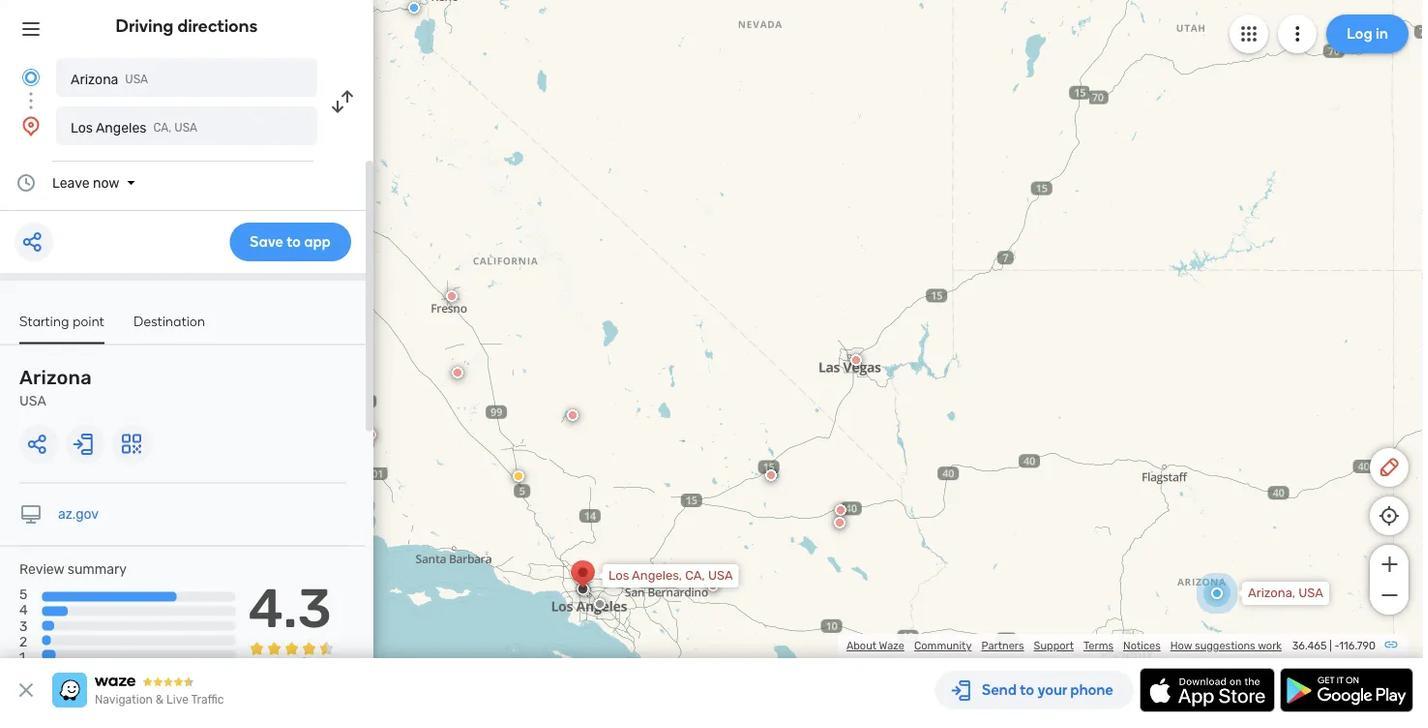 Task type: describe. For each thing, give the bounding box(es) containing it.
4
[[19, 602, 28, 618]]

hazard image
[[513, 470, 525, 482]]

directions
[[178, 15, 258, 36]]

pencil image
[[1378, 456, 1402, 479]]

116.790
[[1340, 639, 1376, 652]]

point
[[73, 313, 105, 329]]

usa inside los angeles ca, usa
[[175, 121, 198, 135]]

driving
[[116, 15, 174, 36]]

usa right arizona,
[[1299, 586, 1324, 601]]

about waze link
[[847, 639, 905, 652]]

5 4 3 2 1
[[19, 587, 28, 665]]

navigation & live traffic
[[95, 693, 224, 707]]

police image
[[408, 2, 420, 14]]

angeles
[[96, 120, 147, 136]]

starting point
[[19, 313, 105, 329]]

how
[[1171, 639, 1193, 652]]

traffic
[[191, 693, 224, 707]]

location image
[[19, 114, 43, 137]]

terms link
[[1084, 639, 1114, 652]]

zoom in image
[[1378, 553, 1402, 576]]

clock image
[[15, 171, 38, 195]]

support
[[1034, 639, 1074, 652]]

live
[[167, 693, 189, 707]]

&
[[156, 693, 164, 707]]

destination
[[134, 313, 205, 329]]

current location image
[[19, 66, 43, 89]]

notices
[[1124, 639, 1161, 652]]

angeles,
[[632, 568, 682, 583]]

notices link
[[1124, 639, 1161, 652]]

x image
[[15, 679, 38, 702]]



Task type: locate. For each thing, give the bounding box(es) containing it.
ca, right angeles,
[[686, 568, 705, 583]]

los left angeles
[[71, 120, 93, 136]]

los for angeles,
[[609, 568, 629, 583]]

leave now
[[52, 175, 120, 191]]

terms
[[1084, 639, 1114, 652]]

0 horizontal spatial ca,
[[153, 121, 172, 135]]

review
[[19, 561, 64, 577]]

1 horizontal spatial los
[[609, 568, 629, 583]]

arizona usa
[[71, 71, 148, 87], [19, 366, 92, 409]]

starting
[[19, 313, 69, 329]]

1 vertical spatial arizona usa
[[19, 366, 92, 409]]

zoom out image
[[1378, 584, 1402, 607]]

work
[[1259, 639, 1283, 652]]

arizona, usa
[[1249, 586, 1324, 601]]

usa
[[125, 73, 148, 86], [175, 121, 198, 135], [19, 393, 46, 409], [709, 568, 733, 583], [1299, 586, 1324, 601]]

ca, for angeles,
[[686, 568, 705, 583]]

-
[[1335, 639, 1340, 652]]

arizona
[[71, 71, 118, 87], [19, 366, 92, 389]]

1 vertical spatial arizona
[[19, 366, 92, 389]]

driving directions
[[116, 15, 258, 36]]

destination button
[[134, 313, 205, 342]]

usa right angeles
[[175, 121, 198, 135]]

ca,
[[153, 121, 172, 135], [686, 568, 705, 583]]

|
[[1330, 639, 1333, 652]]

4.3
[[248, 576, 332, 640]]

support link
[[1034, 639, 1074, 652]]

1
[[19, 649, 25, 665]]

arizona usa down starting point button
[[19, 366, 92, 409]]

road closed image
[[446, 290, 458, 302], [851, 354, 862, 366], [365, 429, 377, 440], [835, 504, 847, 516], [708, 580, 719, 591]]

partners link
[[982, 639, 1025, 652]]

36.465
[[1293, 639, 1328, 652]]

about
[[847, 639, 877, 652]]

starting point button
[[19, 313, 105, 344]]

navigation
[[95, 693, 153, 707]]

arizona,
[[1249, 586, 1296, 601]]

los angeles ca, usa
[[71, 120, 198, 136]]

accident image
[[594, 598, 606, 610]]

summary
[[68, 561, 127, 577]]

usa down starting point button
[[19, 393, 46, 409]]

about waze community partners support terms notices how suggestions work
[[847, 639, 1283, 652]]

arizona usa up angeles
[[71, 71, 148, 87]]

ca, right angeles
[[153, 121, 172, 135]]

community
[[915, 639, 972, 652]]

usa up los angeles ca, usa
[[125, 73, 148, 86]]

1 vertical spatial los
[[609, 568, 629, 583]]

suggestions
[[1196, 639, 1256, 652]]

36.465 | -116.790
[[1293, 639, 1376, 652]]

computer image
[[19, 503, 43, 526]]

ca, inside los angeles ca, usa
[[153, 121, 172, 135]]

0 vertical spatial arizona
[[71, 71, 118, 87]]

5
[[19, 587, 27, 603]]

3
[[19, 618, 28, 634]]

usa right angeles,
[[709, 568, 733, 583]]

los for angeles
[[71, 120, 93, 136]]

partners
[[982, 639, 1025, 652]]

2
[[19, 633, 27, 649]]

now
[[93, 175, 120, 191]]

waze
[[880, 639, 905, 652]]

leave
[[52, 175, 90, 191]]

los angeles, ca, usa
[[609, 568, 733, 583]]

review summary
[[19, 561, 127, 577]]

0 vertical spatial los
[[71, 120, 93, 136]]

community link
[[915, 639, 972, 652]]

0 vertical spatial arizona usa
[[71, 71, 148, 87]]

how suggestions work link
[[1171, 639, 1283, 652]]

0 horizontal spatial los
[[71, 120, 93, 136]]

1 vertical spatial ca,
[[686, 568, 705, 583]]

los
[[71, 120, 93, 136], [609, 568, 629, 583]]

0 vertical spatial ca,
[[153, 121, 172, 135]]

road closed image
[[452, 367, 464, 378], [567, 409, 579, 421], [766, 469, 777, 481], [834, 517, 846, 529]]

1 horizontal spatial ca,
[[686, 568, 705, 583]]

arizona up angeles
[[71, 71, 118, 87]]

arizona down starting point button
[[19, 366, 92, 389]]

az.gov
[[58, 506, 99, 522]]

los left angeles,
[[609, 568, 629, 583]]

link image
[[1384, 637, 1400, 652]]

az.gov link
[[58, 506, 99, 522]]

ca, for angeles
[[153, 121, 172, 135]]



Task type: vqa. For each thing, say whether or not it's contained in the screenshot.
123.695
no



